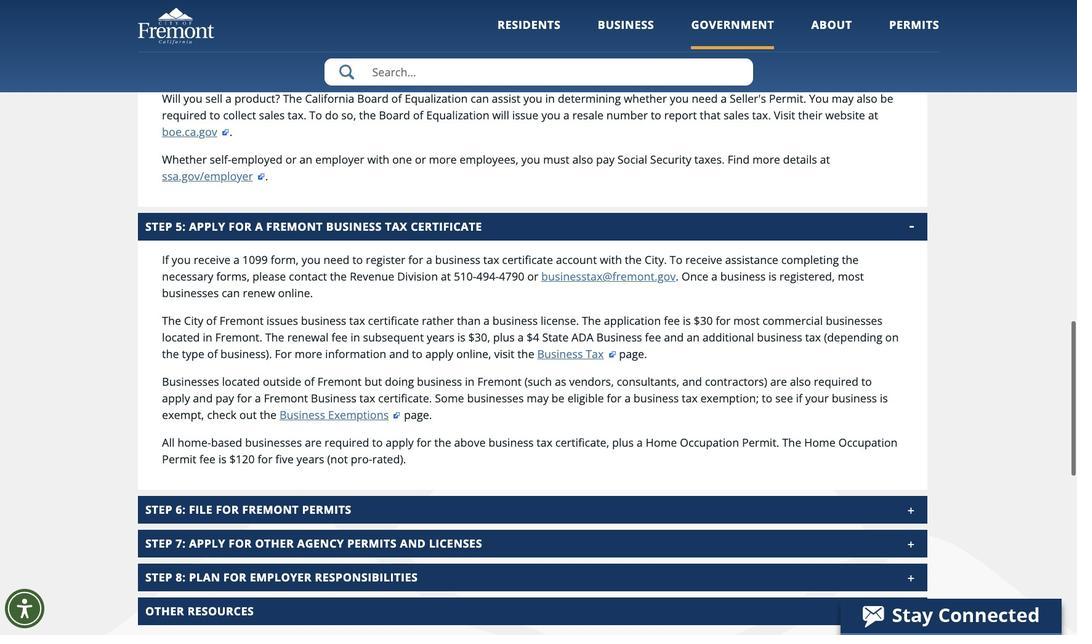 Task type: locate. For each thing, give the bounding box(es) containing it.
the inside all businesses are required to file both state and federal tax returns. to learn more about specific requirements, visit the state of california franchise tax board website at
[[766, 47, 783, 62]]

if
[[796, 391, 803, 406]]

1 horizontal spatial be
[[881, 91, 894, 106]]

businesses down necessary
[[162, 286, 219, 301]]

more inside the city of fremont issues business tax certificate rather than a business license. the application fee is $30 for most commercial businesses located in fremont. the renewal fee in subsequent years is $30, plus a $4 state ada business fee and an additional business tax (depending on the type of business). for more information and to apply online, visit the
[[295, 347, 322, 362]]

0 vertical spatial located
[[162, 330, 200, 345]]

be inside the will you sell a product? the california board of equalization can assist you in determining whether you need a seller's permit. you may also be required to collect sales tax. to do so, the board of equalization will issue you a resale number to report that sales tax. visit their website at boe.ca.gov
[[881, 91, 894, 106]]

1 vertical spatial revenue
[[350, 269, 394, 284]]

1 horizontal spatial can
[[471, 91, 489, 106]]

receive
[[194, 253, 231, 267], [686, 253, 722, 267]]

most inside the city of fremont issues business tax certificate rather than a business license. the application fee is $30 for most commercial businesses located in fremont. the renewal fee in subsequent years is $30, plus a $4 state ada business fee and an additional business tax (depending on the type of business). for more information and to apply online, visit the
[[734, 314, 760, 328]]

need inside if you receive a 1099 form, you need to register for a business tax certificate account with the city. to receive assistance completing the necessary forms, please contact the revenue division at 510-494-4790 or
[[324, 253, 350, 267]]

permit.
[[769, 91, 807, 106], [742, 436, 780, 450]]

4 step from the top
[[145, 537, 172, 551]]

certificate
[[502, 253, 553, 267], [368, 314, 419, 328]]

required up boe.ca.gov
[[162, 108, 207, 123]]

1 vertical spatial may
[[527, 391, 549, 406]]

0 horizontal spatial to
[[309, 108, 322, 123]]

specific
[[626, 47, 664, 62]]

resale
[[573, 108, 604, 123]]

california
[[829, 47, 878, 62], [305, 91, 354, 106]]

the right product?
[[283, 91, 302, 106]]

fee up information
[[332, 330, 348, 345]]

on
[[886, 330, 899, 345]]

fee inside all home-based businesses are required to apply for the above business tax certificate, plus a home occupation permit. the home occupation permit fee is $120 for five years (not pro-rated).
[[199, 452, 216, 467]]

1 horizontal spatial to
[[517, 47, 530, 62]]

business
[[598, 17, 655, 32], [326, 219, 382, 234], [597, 330, 642, 345], [537, 347, 583, 362], [311, 391, 357, 406], [280, 408, 325, 423]]

a left seller's
[[721, 91, 727, 106]]

report
[[664, 108, 697, 123]]

visit right online,
[[494, 347, 515, 362]]

0 vertical spatial can
[[471, 91, 489, 106]]

pro-
[[351, 452, 372, 467]]

tax inside all businesses are required to file both state and federal tax returns. to learn more about specific requirements, visit the state of california franchise tax board website at
[[454, 47, 470, 62]]

1 vertical spatial with
[[600, 253, 622, 267]]

1 vertical spatial an
[[687, 330, 700, 345]]

other resources
[[145, 604, 254, 619]]

a right certificate,
[[637, 436, 643, 450]]

to left learn
[[517, 47, 530, 62]]

years inside all home-based businesses are required to apply for the above business tax certificate, plus a home occupation permit. the home occupation permit fee is $120 for five years (not pro-rated).
[[297, 452, 324, 467]]

details
[[783, 152, 817, 167]]

the
[[766, 47, 783, 62], [413, 63, 430, 78], [359, 108, 376, 123], [625, 253, 642, 267], [842, 253, 859, 267], [330, 269, 347, 284], [162, 347, 179, 362], [518, 347, 535, 362], [260, 408, 277, 423], [435, 436, 451, 450]]

businesses
[[178, 47, 234, 62], [162, 286, 219, 301], [826, 314, 883, 328], [467, 391, 524, 406], [245, 436, 302, 450]]

and right ftb.ca.gov link
[[391, 63, 410, 78]]

type
[[182, 347, 204, 362]]

need
[[692, 91, 718, 106], [324, 253, 350, 267]]

0 horizontal spatial occupation
[[680, 436, 739, 450]]

one
[[392, 152, 412, 167]]

1 horizontal spatial plus
[[612, 436, 634, 450]]

licenses
[[429, 537, 482, 551]]

an inside the city of fremont issues business tax certificate rather than a business license. the application fee is $30 for most commercial businesses located in fremont. the renewal fee in subsequent years is $30, plus a $4 state ada business fee and an additional business tax (depending on the type of business). for more information and to apply online, visit the
[[687, 330, 700, 345]]

state inside the city of fremont issues business tax certificate rather than a business license. the application fee is $30 for most commercial businesses located in fremont. the renewal fee in subsequent years is $30, plus a $4 state ada business fee and an additional business tax (depending on the type of business). for more information and to apply online, visit the
[[542, 330, 569, 345]]

1 horizontal spatial receive
[[686, 253, 722, 267]]

1 vertical spatial apply
[[162, 391, 190, 406]]

0 vertical spatial certificate
[[502, 253, 553, 267]]

years
[[427, 330, 455, 345], [297, 452, 324, 467]]

years down rather
[[427, 330, 455, 345]]

fremont down five
[[242, 503, 299, 517]]

in down "search" text box
[[545, 91, 555, 106]]

so,
[[341, 108, 356, 123]]

government
[[691, 17, 775, 32]]

1 vertical spatial plus
[[612, 436, 634, 450]]

2 receive from the left
[[686, 253, 722, 267]]

all
[[162, 47, 175, 62], [162, 436, 175, 450]]

1 receive from the left
[[194, 253, 231, 267]]

1 step from the top
[[145, 14, 172, 28]]

also right must
[[573, 152, 593, 167]]

business inside the businesses located outside of fremont but doing business in fremont (such as vendors, consultants, and contractors) are also required to apply and pay for a fremont business tax certificate. some businesses may be eligible for a business tax exemption; to see if your business is exempt, check out the
[[311, 391, 357, 406]]

0 horizontal spatial located
[[162, 330, 200, 345]]

tax left the exemption;
[[682, 391, 698, 406]]

necessary
[[162, 269, 213, 284]]

0 horizontal spatial apply
[[162, 391, 190, 406]]

0 horizontal spatial be
[[552, 391, 565, 406]]

must
[[543, 152, 570, 167]]

0 vertical spatial board
[[236, 63, 267, 78]]

certificate up subsequent
[[368, 314, 419, 328]]

1 horizontal spatial may
[[832, 91, 854, 106]]

1 horizontal spatial revenue
[[518, 63, 562, 78]]

1 vertical spatial to
[[309, 108, 322, 123]]

tax. down seller's
[[752, 108, 771, 123]]

with up the businesstax@fremont.gov
[[600, 253, 622, 267]]

plus inside all home-based businesses are required to apply for the above business tax certificate, plus a home occupation permit. the home occupation permit fee is $120 for five years (not pro-rated).
[[612, 436, 634, 450]]

with inside whether self-employed or an employer with one or more employees, you must also pay social security taxes. find more details at ssa.gov/employer
[[367, 152, 390, 167]]

need inside the will you sell a product? the california board of equalization can assist you in determining whether you need a seller's permit. you may also be required to collect sales tax. to do so, the board of equalization will issue you a resale number to report that sales tax. visit their website at boe.ca.gov
[[692, 91, 718, 106]]

0 vertical spatial most
[[838, 269, 864, 284]]

a inside all home-based businesses are required to apply for the above business tax certificate, plus a home occupation permit. the home occupation permit fee is $120 for five years (not pro-rated).
[[637, 436, 643, 450]]

tax down commercial
[[805, 330, 821, 345]]

1 apply from the top
[[189, 219, 225, 234]]

. left once
[[676, 269, 679, 284]]

1 horizontal spatial are
[[305, 436, 322, 450]]

once
[[682, 269, 709, 284]]

are down step 4: prepare for tax reporting
[[237, 47, 254, 62]]

for inside if you receive a 1099 form, you need to register for a business tax certificate account with the city. to receive assistance completing the necessary forms, please contact the revenue division at 510-494-4790 or
[[408, 253, 423, 267]]

2 all from the top
[[162, 436, 175, 450]]

all inside all home-based businesses are required to apply for the above business tax certificate, plus a home occupation permit. the home occupation permit fee is $120 for five years (not pro-rated).
[[162, 436, 175, 450]]

exempt,
[[162, 408, 204, 423]]

2 horizontal spatial or
[[527, 269, 539, 284]]

1 vertical spatial are
[[770, 375, 787, 389]]

1 horizontal spatial website
[[605, 63, 645, 78]]

0 horizontal spatial need
[[324, 253, 350, 267]]

revenue
[[518, 63, 562, 78], [350, 269, 394, 284]]

pay up check at the bottom of page
[[216, 391, 234, 406]]

8:
[[176, 570, 186, 585]]

website down you
[[826, 108, 865, 123]]

apply for 7:
[[189, 537, 225, 551]]

businesses right some
[[467, 391, 524, 406]]

whether
[[162, 152, 207, 167]]

0 vertical spatial permit.
[[769, 91, 807, 106]]

0 horizontal spatial can
[[222, 286, 240, 301]]

board inside all businesses are required to file both state and federal tax returns. to learn more about specific requirements, visit the state of california franchise tax board website at
[[236, 63, 267, 78]]

irs.gov
[[661, 63, 694, 78]]

visit inside the city of fremont issues business tax certificate rather than a business license. the application fee is $30 for most commercial businesses located in fremont. the renewal fee in subsequent years is $30, plus a $4 state ada business fee and an additional business tax (depending on the type of business). for more information and to apply online, visit the
[[494, 347, 515, 362]]

(depending
[[824, 330, 883, 345]]

tax up information
[[349, 314, 365, 328]]

businesses up franchise
[[178, 47, 234, 62]]

sales down seller's
[[724, 108, 750, 123]]

will you sell a product? the california board of equalization can assist you in determining whether you need a seller's permit. you may also be required to collect sales tax. to do so, the board of equalization will issue you a resale number to report that sales tax. visit their website at boe.ca.gov
[[162, 91, 894, 139]]

1 tax. from the left
[[288, 108, 307, 123]]

0 horizontal spatial with
[[367, 152, 390, 167]]

1 vertical spatial years
[[297, 452, 324, 467]]

0 horizontal spatial receive
[[194, 253, 231, 267]]

1 horizontal spatial pay
[[596, 152, 615, 167]]

visit down government
[[743, 47, 763, 62]]

1 horizontal spatial also
[[790, 375, 811, 389]]

0 horizontal spatial most
[[734, 314, 760, 328]]

0 vertical spatial may
[[832, 91, 854, 106]]

is down assistance
[[769, 269, 777, 284]]

1 occupation from the left
[[680, 436, 739, 450]]

0 vertical spatial to
[[517, 47, 530, 62]]

page. for exemptions
[[401, 408, 432, 423]]

0 vertical spatial other
[[255, 537, 294, 551]]

and down subsequent
[[389, 347, 409, 362]]

step for step 8: plan for employer responsibilities
[[145, 570, 172, 585]]

1 horizontal spatial apply
[[386, 436, 414, 450]]

all inside all businesses are required to file both state and federal tax returns. to learn more about specific requirements, visit the state of california franchise tax board website at
[[162, 47, 175, 62]]

0 horizontal spatial page.
[[401, 408, 432, 423]]

the up "ada"
[[582, 314, 601, 328]]

businesses located outside of fremont but doing business in fremont (such as vendors, consultants, and contractors) are also required to apply and pay for a fremont business tax certificate. some businesses may be eligible for a business tax exemption; to see if your business is exempt, check out the
[[162, 375, 888, 423]]

0 horizontal spatial are
[[237, 47, 254, 62]]

2 vertical spatial are
[[305, 436, 322, 450]]

0 vertical spatial visit
[[743, 47, 763, 62]]

1 vertical spatial apply
[[189, 537, 225, 551]]

5 step from the top
[[145, 570, 172, 585]]

issue
[[512, 108, 539, 123]]

2 horizontal spatial to
[[670, 253, 683, 267]]

apply up rated).
[[386, 436, 414, 450]]

located up type
[[162, 330, 200, 345]]

1 all from the top
[[162, 47, 175, 62]]

the left above
[[435, 436, 451, 450]]

0 vertical spatial pay
[[596, 152, 615, 167]]

apply down rather
[[426, 347, 454, 362]]

taxes.
[[695, 152, 725, 167]]

also inside whether self-employed or an employer with one or more employees, you must also pay social security taxes. find more details at ssa.gov/employer
[[573, 152, 593, 167]]

the left city
[[162, 314, 181, 328]]

visit inside all businesses are required to file both state and federal tax returns. to learn more about specific requirements, visit the state of california franchise tax board website at
[[743, 47, 763, 62]]

resources
[[188, 604, 254, 619]]

you left sell
[[184, 91, 203, 106]]

also right you
[[857, 91, 878, 106]]

to left file
[[305, 47, 315, 62]]

check
[[207, 408, 237, 423]]

for
[[275, 347, 292, 362]]

0 horizontal spatial sales
[[259, 108, 285, 123]]

tax left certificate,
[[537, 436, 553, 450]]

tax inside all home-based businesses are required to apply for the above business tax certificate, plus a home occupation permit. the home occupation permit fee is $120 for five years (not pro-rated).
[[537, 436, 553, 450]]

sales down product?
[[259, 108, 285, 123]]

0 vertical spatial page.
[[616, 347, 647, 362]]

to inside the will you sell a product? the california board of equalization can assist you in determining whether you need a seller's permit. you may also be required to collect sales tax. to do so, the board of equalization will issue you a resale number to report that sales tax. visit their website at boe.ca.gov
[[309, 108, 322, 123]]

located down business).
[[222, 375, 260, 389]]

or inside if you receive a 1099 form, you need to register for a business tax certificate account with the city. to receive assistance completing the necessary forms, please contact the revenue division at 510-494-4790 or
[[527, 269, 539, 284]]

1 vertical spatial pay
[[216, 391, 234, 406]]

both
[[337, 47, 361, 62]]

. down employed
[[265, 169, 268, 184]]

businesses inside all businesses are required to file both state and federal tax returns. to learn more about specific requirements, visit the state of california franchise tax board website at
[[178, 47, 234, 62]]

pay inside the businesses located outside of fremont but doing business in fremont (such as vendors, consultants, and contractors) are also required to apply and pay for a fremont business tax certificate. some businesses may be eligible for a business tax exemption; to see if your business is exempt, check out the
[[216, 391, 234, 406]]

doing
[[385, 375, 414, 389]]

step left 8:
[[145, 570, 172, 585]]

revenue down learn
[[518, 63, 562, 78]]

with left one
[[367, 152, 390, 167]]

1 horizontal spatial located
[[222, 375, 260, 389]]

for up out
[[237, 391, 252, 406]]

collect
[[223, 108, 256, 123]]

tax inside all businesses are required to file both state and federal tax returns. to learn more about specific requirements, visit the state of california franchise tax board website at
[[215, 63, 233, 78]]

certificate
[[411, 219, 482, 234]]

or right employed
[[286, 152, 297, 167]]

an
[[300, 152, 313, 167], [687, 330, 700, 345]]

about link
[[812, 17, 853, 49]]

all home-based businesses are required to apply for the above business tax certificate, plus a home occupation permit. the home occupation permit fee is $120 for five years (not pro-rated).
[[162, 436, 898, 467]]

2 apply from the top
[[189, 537, 225, 551]]

an inside whether self-employed or an employer with one or more employees, you must also pay social security taxes. find more details at ssa.gov/employer
[[300, 152, 313, 167]]

2 horizontal spatial website
[[826, 108, 865, 123]]

home
[[646, 436, 677, 450], [804, 436, 836, 450]]

0 vertical spatial need
[[692, 91, 718, 106]]

reporting
[[295, 14, 362, 28]]

1 horizontal spatial years
[[427, 330, 455, 345]]

a right sell
[[225, 91, 232, 106]]

can down forms, at the left top of the page
[[222, 286, 240, 301]]

1 vertical spatial page.
[[401, 408, 432, 423]]

1 horizontal spatial visit
[[743, 47, 763, 62]]

$4
[[527, 330, 540, 345]]

equalization left will on the left of page
[[426, 108, 490, 123]]

some
[[435, 391, 464, 406]]

vendors,
[[569, 375, 614, 389]]

visit
[[774, 108, 796, 123]]

california down about
[[829, 47, 878, 62]]

to inside all businesses are required to file both state and federal tax returns. to learn more about specific requirements, visit the state of california franchise tax board website at
[[517, 47, 530, 62]]

you left must
[[521, 152, 540, 167]]

need up contact at the left
[[324, 253, 350, 267]]

can inside . once a business is registered, most businesses can renew online.
[[222, 286, 240, 301]]

the right out
[[260, 408, 277, 423]]

are inside all home-based businesses are required to apply for the above business tax certificate, plus a home occupation permit. the home occupation permit fee is $120 for five years (not pro-rated).
[[305, 436, 322, 450]]

step
[[145, 14, 172, 28], [145, 219, 172, 234], [145, 503, 172, 517], [145, 537, 172, 551], [145, 570, 172, 585]]

state down about
[[786, 47, 812, 62]]

0 vertical spatial state
[[786, 47, 812, 62]]

2 horizontal spatial apply
[[426, 347, 454, 362]]

0 vertical spatial an
[[300, 152, 313, 167]]

1 horizontal spatial state
[[786, 47, 812, 62]]

step 4: prepare for tax reporting
[[145, 14, 362, 28]]

2 step from the top
[[145, 219, 172, 234]]

renewal
[[287, 330, 329, 345]]

of inside the businesses located outside of fremont but doing business in fremont (such as vendors, consultants, and contractors) are also required to apply and pay for a fremont business tax certificate. some businesses may be eligible for a business tax exemption; to see if your business is exempt, check out the
[[304, 375, 315, 389]]

0 horizontal spatial certificate
[[368, 314, 419, 328]]

permit. up visit
[[769, 91, 807, 106]]

2 vertical spatial also
[[790, 375, 811, 389]]

most inside . once a business is registered, most businesses can renew online.
[[838, 269, 864, 284]]

1 vertical spatial also
[[573, 152, 593, 167]]

prepare
[[189, 14, 240, 28]]

a right once
[[712, 269, 718, 284]]

can
[[471, 91, 489, 106], [222, 286, 240, 301]]

1 horizontal spatial california
[[829, 47, 878, 62]]

is down based
[[218, 452, 227, 467]]

agency
[[297, 537, 344, 551]]

a
[[225, 91, 232, 106], [721, 91, 727, 106], [563, 108, 570, 123], [255, 219, 263, 234], [233, 253, 240, 267], [426, 253, 432, 267], [712, 269, 718, 284], [484, 314, 490, 328], [518, 330, 524, 345], [255, 391, 261, 406], [625, 391, 631, 406], [637, 436, 643, 450]]

0 horizontal spatial visit
[[494, 347, 515, 362]]

city.
[[645, 253, 667, 267]]

state down license.
[[542, 330, 569, 345]]

out
[[239, 408, 257, 423]]

all for all businesses are required to file both state and federal tax returns. to learn more about specific requirements, visit the state of california franchise tax board website at
[[162, 47, 175, 62]]

1 vertical spatial can
[[222, 286, 240, 301]]

required
[[257, 47, 302, 62], [162, 108, 207, 123], [814, 375, 859, 389], [325, 436, 369, 450]]

the inside the will you sell a product? the california board of equalization can assist you in determining whether you need a seller's permit. you may also be required to collect sales tax. to do so, the board of equalization will issue you a resale number to report that sales tax. visit their website at boe.ca.gov
[[283, 91, 302, 106]]

and down businesses
[[193, 391, 213, 406]]

tab list containing step 4: prepare for tax reporting
[[138, 0, 927, 626]]

can left assist
[[471, 91, 489, 106]]

irs.gov link
[[661, 63, 707, 78]]

tax inside if you receive a 1099 form, you need to register for a business tax certificate account with the city. to receive assistance completing the necessary forms, please contact the revenue division at 510-494-4790 or
[[483, 253, 499, 267]]

1 horizontal spatial certificate
[[502, 253, 553, 267]]

certificate inside if you receive a 1099 form, you need to register for a business tax certificate account with the city. to receive assistance completing the necessary forms, please contact the revenue division at 510-494-4790 or
[[502, 253, 553, 267]]

and the federal internal revenue service website at irs.gov
[[388, 63, 694, 78]]

located
[[162, 330, 200, 345], [222, 375, 260, 389]]

a up 1099
[[255, 219, 263, 234]]

permit. inside all home-based businesses are required to apply for the above business tax certificate, plus a home occupation permit. the home occupation permit fee is $120 for five years (not pro-rated).
[[742, 436, 780, 450]]

0 vertical spatial plus
[[493, 330, 515, 345]]

1 vertical spatial california
[[305, 91, 354, 106]]

to right city.
[[670, 253, 683, 267]]

at inside if you receive a 1099 form, you need to register for a business tax certificate account with the city. to receive assistance completing the necessary forms, please contact the revenue division at 510-494-4790 or
[[441, 269, 451, 284]]

0 vertical spatial apply
[[426, 347, 454, 362]]

business right above
[[489, 436, 534, 450]]

$30
[[694, 314, 713, 328]]

1 vertical spatial all
[[162, 436, 175, 450]]

in inside the businesses located outside of fremont but doing business in fremont (such as vendors, consultants, and contractors) are also required to apply and pay for a fremont business tax certificate. some businesses may be eligible for a business tax exemption; to see if your business is exempt, check out the
[[465, 375, 475, 389]]

permit. down see
[[742, 436, 780, 450]]

0 vertical spatial be
[[881, 91, 894, 106]]

for inside the city of fremont issues business tax certificate rather than a business license. the application fee is $30 for most commercial businesses located in fremont. the renewal fee in subsequent years is $30, plus a $4 state ada business fee and an additional business tax (depending on the type of business). for more information and to apply online, visit the
[[716, 314, 731, 328]]

1 horizontal spatial sales
[[724, 108, 750, 123]]

0 horizontal spatial other
[[145, 604, 184, 619]]

1 vertical spatial visit
[[494, 347, 515, 362]]

is inside the businesses located outside of fremont but doing business in fremont (such as vendors, consultants, and contractors) are also required to apply and pay for a fremont business tax certificate. some businesses may be eligible for a business tax exemption; to see if your business is exempt, check out the
[[880, 391, 888, 406]]

1 horizontal spatial page.
[[616, 347, 647, 362]]

0 horizontal spatial also
[[573, 152, 593, 167]]

1 vertical spatial certificate
[[368, 314, 419, 328]]

1 horizontal spatial most
[[838, 269, 864, 284]]

business up '510-'
[[435, 253, 481, 267]]

0 horizontal spatial revenue
[[350, 269, 394, 284]]

can inside the will you sell a product? the california board of equalization can assist you in determining whether you need a seller's permit. you may also be required to collect sales tax. to do so, the board of equalization will issue you a resale number to report that sales tax. visit their website at boe.ca.gov
[[471, 91, 489, 106]]

may
[[832, 91, 854, 106], [527, 391, 549, 406]]

business down 'application'
[[597, 330, 642, 345]]

permit
[[162, 452, 197, 467]]

and left "licenses"
[[400, 537, 426, 551]]

0 vertical spatial with
[[367, 152, 390, 167]]

to left register
[[352, 253, 363, 267]]

1 horizontal spatial with
[[600, 253, 622, 267]]

step left 6:
[[145, 503, 172, 517]]

in up information
[[351, 330, 360, 345]]

see
[[776, 391, 793, 406]]

for
[[243, 14, 266, 28], [229, 219, 252, 234], [408, 253, 423, 267], [716, 314, 731, 328], [237, 391, 252, 406], [607, 391, 622, 406], [417, 436, 432, 450], [258, 452, 273, 467], [216, 503, 239, 517], [229, 537, 252, 551], [223, 570, 247, 585]]

2 horizontal spatial are
[[770, 375, 787, 389]]

more down the renewal
[[295, 347, 322, 362]]

the down 'issues'
[[265, 330, 284, 345]]

1 vertical spatial located
[[222, 375, 260, 389]]

to inside the city of fremont issues business tax certificate rather than a business license. the application fee is $30 for most commercial businesses located in fremont. the renewal fee in subsequent years is $30, plus a $4 state ada business fee and an additional business tax (depending on the type of business). for more information and to apply online, visit the
[[412, 347, 423, 362]]

.
[[707, 63, 710, 78], [230, 124, 233, 139], [265, 169, 268, 184], [676, 269, 679, 284]]

1 vertical spatial permits
[[302, 503, 352, 517]]

0 horizontal spatial or
[[286, 152, 297, 167]]

1 vertical spatial be
[[552, 391, 565, 406]]

required down step 4: prepare for tax reporting
[[257, 47, 302, 62]]

step left 7:
[[145, 537, 172, 551]]

0 horizontal spatial plus
[[493, 330, 515, 345]]

more up service in the top of the page
[[562, 47, 590, 62]]

may inside the will you sell a product? the california board of equalization can assist you in determining whether you need a seller's permit. you may also be required to collect sales tax. to do so, the board of equalization will issue you a resale number to report that sales tax. visit their website at boe.ca.gov
[[832, 91, 854, 106]]

2 vertical spatial to
[[670, 253, 683, 267]]

0 horizontal spatial may
[[527, 391, 549, 406]]

0 vertical spatial california
[[829, 47, 878, 62]]

pay left social
[[596, 152, 615, 167]]

3 step from the top
[[145, 503, 172, 517]]

1 vertical spatial state
[[542, 330, 569, 345]]

plan
[[189, 570, 220, 585]]

but
[[365, 375, 382, 389]]

in down online,
[[465, 375, 475, 389]]

or
[[286, 152, 297, 167], [415, 152, 426, 167], [527, 269, 539, 284]]

0 vertical spatial also
[[857, 91, 878, 106]]

federal
[[433, 63, 472, 78]]

fremont up fremont.
[[220, 314, 264, 328]]

business right your
[[832, 391, 877, 406]]

tab list
[[138, 0, 927, 626]]

a inside . once a business is registered, most businesses can renew online.
[[712, 269, 718, 284]]

are
[[237, 47, 254, 62], [770, 375, 787, 389], [305, 436, 322, 450]]

outside
[[263, 375, 301, 389]]

board
[[236, 63, 267, 78], [357, 91, 389, 106], [379, 108, 410, 123]]

will
[[162, 91, 181, 106]]



Task type: describe. For each thing, give the bounding box(es) containing it.
internal
[[475, 63, 515, 78]]

business down consultants,
[[634, 391, 679, 406]]

fee down 'application'
[[645, 330, 661, 345]]

more inside all businesses are required to file both state and federal tax returns. to learn more about specific requirements, visit the state of california franchise tax board website at
[[562, 47, 590, 62]]

boe.ca.gov
[[162, 124, 217, 139]]

for right plan
[[223, 570, 247, 585]]

located inside the city of fremont issues business tax certificate rather than a business license. the application fee is $30 for most commercial businesses located in fremont. the renewal fee in subsequent years is $30, plus a $4 state ada business fee and an additional business tax (depending on the type of business). for more information and to apply online, visit the
[[162, 330, 200, 345]]

for left five
[[258, 452, 273, 467]]

business inside the city of fremont issues business tax certificate rather than a business license. the application fee is $30 for most commercial businesses located in fremont. the renewal fee in subsequent years is $30, plus a $4 state ada business fee and an additional business tax (depending on the type of business). for more information and to apply online, visit the
[[597, 330, 642, 345]]

completing
[[782, 253, 839, 267]]

is left $30, at bottom left
[[458, 330, 466, 345]]

fremont down outside
[[264, 391, 308, 406]]

2 sales from the left
[[724, 108, 750, 123]]

2 vertical spatial board
[[379, 108, 410, 123]]

$120
[[229, 452, 255, 467]]

for down step 6: file for fremont permits
[[229, 537, 252, 551]]

all businesses are required to file both state and federal tax returns. to learn more about specific requirements, visit the state of california franchise tax board website at
[[162, 47, 878, 78]]

of inside all businesses are required to file both state and federal tax returns. to learn more about specific requirements, visit the state of california franchise tax board website at
[[815, 47, 826, 62]]

than
[[457, 314, 481, 328]]

the left city.
[[625, 253, 642, 267]]

file
[[318, 47, 334, 62]]

for right file
[[216, 503, 239, 517]]

fremont inside the city of fremont issues business tax certificate rather than a business license. the application fee is $30 for most commercial businesses located in fremont. the renewal fee in subsequent years is $30, plus a $4 state ada business fee and an additional business tax (depending on the type of business). for more information and to apply online, visit the
[[220, 314, 264, 328]]

fee left $30
[[664, 314, 680, 328]]

step 8: plan for employer responsibilities
[[145, 570, 418, 585]]

to inside all home-based businesses are required to apply for the above business tax certificate, plus a home occupation permit. the home occupation permit fee is $120 for five years (not pro-rated).
[[372, 436, 383, 450]]

the down 'federal' on the left of the page
[[413, 63, 430, 78]]

1 home from the left
[[646, 436, 677, 450]]

issues
[[267, 314, 298, 328]]

exemption;
[[701, 391, 759, 406]]

step 5: apply for a fremont business tax certificate
[[145, 219, 482, 234]]

will
[[492, 108, 509, 123]]

business tax
[[537, 347, 604, 362]]

. down requirements,
[[707, 63, 710, 78]]

you inside whether self-employed or an employer with one or more employees, you must also pay social security taxes. find more details at ssa.gov/employer
[[521, 152, 540, 167]]

and up consultants,
[[664, 330, 684, 345]]

to down (depending
[[862, 375, 872, 389]]

at inside all businesses are required to file both state and federal tax returns. to learn more about specific requirements, visit the state of california franchise tax board website at
[[312, 63, 323, 78]]

businesses inside . once a business is registered, most businesses can renew online.
[[162, 286, 219, 301]]

account
[[556, 253, 597, 267]]

whether self-employed or an employer with one or more employees, you must also pay social security taxes. find more details at ssa.gov/employer
[[162, 152, 830, 184]]

business up register
[[326, 219, 382, 234]]

eligible
[[568, 391, 604, 406]]

for right prepare
[[243, 14, 266, 28]]

2 vertical spatial permits
[[347, 537, 397, 551]]

Search text field
[[324, 59, 753, 86]]

0 vertical spatial permits
[[889, 17, 940, 32]]

step 6: file for fremont permits
[[145, 503, 352, 517]]

the right contact at the left
[[330, 269, 347, 284]]

tax down but
[[359, 391, 375, 406]]

learn
[[532, 47, 559, 62]]

a left $4
[[518, 330, 524, 345]]

at inside whether self-employed or an employer with one or more employees, you must also pay social security taxes. find more details at ssa.gov/employer
[[820, 152, 830, 167]]

business exemptions
[[280, 408, 389, 423]]

6:
[[176, 503, 186, 517]]

consultants,
[[617, 375, 680, 389]]

required inside all home-based businesses are required to apply for the above business tax certificate, plus a home occupation permit. the home occupation permit fee is $120 for five years (not pro-rated).
[[325, 436, 369, 450]]

1 vertical spatial board
[[357, 91, 389, 106]]

business up the renewal
[[301, 314, 346, 328]]

responsibilities
[[315, 570, 418, 585]]

step for step 5: apply for a fremont business tax certificate
[[145, 219, 172, 234]]

tax down "ada"
[[586, 347, 604, 362]]

is left $30
[[683, 314, 691, 328]]

rather
[[422, 314, 454, 328]]

to down sell
[[210, 108, 220, 123]]

4:
[[176, 14, 186, 28]]

ftb.ca.gov link
[[325, 63, 388, 78]]

plus inside the city of fremont issues business tax certificate rather than a business license. the application fee is $30 for most commercial businesses located in fremont. the renewal fee in subsequent years is $30, plus a $4 state ada business fee and an additional business tax (depending on the type of business). for more information and to apply online, visit the
[[493, 330, 515, 345]]

step 7: apply for other agency permits and licenses
[[145, 537, 482, 551]]

residents
[[498, 17, 561, 32]]

a right than
[[484, 314, 490, 328]]

stay connected image
[[841, 599, 1061, 634]]

required inside all businesses are required to file both state and federal tax returns. to learn more about specific requirements, visit the state of california franchise tax board website at
[[257, 47, 302, 62]]

0 vertical spatial equalization
[[405, 91, 468, 106]]

more right find
[[753, 152, 780, 167]]

tax left reporting
[[270, 14, 292, 28]]

business exemptions link
[[280, 408, 401, 423]]

at inside the will you sell a product? the california board of equalization can assist you in determining whether you need a seller's permit. you may also be required to collect sales tax. to do so, the board of equalization will issue you a resale number to report that sales tax. visit their website at boe.ca.gov
[[868, 108, 878, 123]]

you up report at right top
[[670, 91, 689, 106]]

to inside if you receive a 1099 form, you need to register for a business tax certificate account with the city. to receive assistance completing the necessary forms, please contact the revenue division at 510-494-4790 or
[[670, 253, 683, 267]]

1 vertical spatial other
[[145, 604, 184, 619]]

business up $4
[[493, 314, 538, 328]]

tax up register
[[385, 219, 408, 234]]

4790
[[499, 269, 525, 284]]

contact
[[289, 269, 327, 284]]

apply for 5:
[[189, 219, 225, 234]]

contractors)
[[705, 375, 768, 389]]

commercial
[[763, 314, 823, 328]]

do
[[325, 108, 339, 123]]

businesses
[[162, 375, 219, 389]]

step for step 4: prepare for tax reporting
[[145, 14, 172, 28]]

ssa.gov/employer link
[[162, 169, 265, 184]]

. inside . once a business is registered, most businesses can renew online.
[[676, 269, 679, 284]]

self-
[[210, 152, 231, 167]]

whether
[[624, 91, 667, 106]]

1 sales from the left
[[259, 108, 285, 123]]

the inside all home-based businesses are required to apply for the above business tax certificate, plus a home occupation permit. the home occupation permit fee is $120 for five years (not pro-rated).
[[782, 436, 802, 450]]

1099
[[242, 253, 268, 267]]

businesses inside all home-based businesses are required to apply for the above business tax certificate, plus a home occupation permit. the home occupation permit fee is $120 for five years (not pro-rated).
[[245, 436, 302, 450]]

businesses inside the businesses located outside of fremont but doing business in fremont (such as vendors, consultants, and contractors) are also required to apply and pay for a fremont business tax certificate. some businesses may be eligible for a business tax exemption; to see if your business is exempt, check out the
[[467, 391, 524, 406]]

more right one
[[429, 152, 457, 167]]

and up the exemption;
[[682, 375, 702, 389]]

fremont up form, at the top
[[266, 219, 323, 234]]

state inside all businesses are required to file both state and federal tax returns. to learn more about specific requirements, visit the state of california franchise tax board website at
[[786, 47, 812, 62]]

the inside the businesses located outside of fremont but doing business in fremont (such as vendors, consultants, and contractors) are also required to apply and pay for a fremont business tax certificate. some businesses may be eligible for a business tax exemption; to see if your business is exempt, check out the
[[260, 408, 277, 423]]

with inside if you receive a 1099 form, you need to register for a business tax certificate account with the city. to receive assistance completing the necessary forms, please contact the revenue division at 510-494-4790 or
[[600, 253, 622, 267]]

their
[[798, 108, 823, 123]]

5:
[[176, 219, 186, 234]]

about
[[592, 47, 623, 62]]

1 vertical spatial equalization
[[426, 108, 490, 123]]

additional
[[703, 330, 754, 345]]

business inside all home-based businesses are required to apply for the above business tax certificate, plus a home occupation permit. the home occupation permit fee is $120 for five years (not pro-rated).
[[489, 436, 534, 450]]

the inside all home-based businesses are required to apply for the above business tax certificate, plus a home occupation permit. the home occupation permit fee is $120 for five years (not pro-rated).
[[435, 436, 451, 450]]

certificate,
[[556, 436, 609, 450]]

california inside the will you sell a product? the california board of equalization can assist you in determining whether you need a seller's permit. you may also be required to collect sales tax. to do so, the board of equalization will issue you a resale number to report that sales tax. visit their website at boe.ca.gov
[[305, 91, 354, 106]]

fremont.
[[215, 330, 262, 345]]

california inside all businesses are required to file both state and federal tax returns. to learn more about specific requirements, visit the state of california franchise tax board website at
[[829, 47, 878, 62]]

required inside the will you sell a product? the california board of equalization can assist you in determining whether you need a seller's permit. you may also be required to collect sales tax. to do so, the board of equalization will issue you a resale number to report that sales tax. visit their website at boe.ca.gov
[[162, 108, 207, 123]]

all for all home-based businesses are required to apply for the above business tax certificate, plus a home occupation permit. the home occupation permit fee is $120 for five years (not pro-rated).
[[162, 436, 175, 450]]

a up out
[[255, 391, 261, 406]]

1 horizontal spatial or
[[415, 152, 426, 167]]

you up issue
[[524, 91, 543, 106]]

apply inside all home-based businesses are required to apply for the above business tax certificate, plus a home occupation permit. the home occupation permit fee is $120 for five years (not pro-rated).
[[386, 436, 414, 450]]

a left resale
[[563, 108, 570, 123]]

business down outside
[[280, 408, 325, 423]]

you right if
[[172, 253, 191, 267]]

to inside all businesses are required to file both state and federal tax returns. to learn more about specific requirements, visit the state of california franchise tax board website at
[[305, 47, 315, 62]]

step for step 7: apply for other agency permits and licenses
[[145, 537, 172, 551]]

if
[[162, 253, 169, 267]]

are inside the businesses located outside of fremont but doing business in fremont (such as vendors, consultants, and contractors) are also required to apply and pay for a fremont business tax certificate. some businesses may be eligible for a business tax exemption; to see if your business is exempt, check out the
[[770, 375, 787, 389]]

apply inside the businesses located outside of fremont but doing business in fremont (such as vendors, consultants, and contractors) are also required to apply and pay for a fremont business tax certificate. some businesses may be eligible for a business tax exemption; to see if your business is exempt, check out the
[[162, 391, 190, 406]]

be inside the businesses located outside of fremont but doing business in fremont (such as vendors, consultants, and contractors) are also required to apply and pay for a fremont business tax certificate. some businesses may be eligible for a business tax exemption; to see if your business is exempt, check out the
[[552, 391, 565, 406]]

that
[[700, 108, 721, 123]]

city
[[184, 314, 203, 328]]

business tax link
[[537, 347, 616, 362]]

for left above
[[417, 436, 432, 450]]

is inside . once a business is registered, most businesses can renew online.
[[769, 269, 777, 284]]

application
[[604, 314, 661, 328]]

forms,
[[216, 269, 250, 284]]

for up 1099
[[229, 219, 252, 234]]

business up some
[[417, 375, 462, 389]]

in down city
[[203, 330, 212, 345]]

the left type
[[162, 347, 179, 362]]

service
[[565, 63, 602, 78]]

and inside all businesses are required to file both state and federal tax returns. to learn more about specific requirements, visit the state of california franchise tax board website at
[[392, 47, 412, 62]]

years inside the city of fremont issues business tax certificate rather than a business license. the application fee is $30 for most commercial businesses located in fremont. the renewal fee in subsequent years is $30, plus a $4 state ada business fee and an additional business tax (depending on the type of business). for more information and to apply online, visit the
[[427, 330, 455, 345]]

2 home from the left
[[804, 436, 836, 450]]

required inside the businesses located outside of fremont but doing business in fremont (such as vendors, consultants, and contractors) are also required to apply and pay for a fremont business tax certificate. some businesses may be eligible for a business tax exemption; to see if your business is exempt, check out the
[[814, 375, 859, 389]]

located inside the businesses located outside of fremont but doing business in fremont (such as vendors, consultants, and contractors) are also required to apply and pay for a fremont business tax certificate. some businesses may be eligible for a business tax exemption; to see if your business is exempt, check out the
[[222, 375, 260, 389]]

the down $4
[[518, 347, 535, 362]]

certificate.
[[378, 391, 432, 406]]

you right issue
[[542, 108, 561, 123]]

business up specific at top
[[598, 17, 655, 32]]

license.
[[541, 314, 579, 328]]

fremont down online,
[[478, 375, 522, 389]]

the right 'completing' at the top right of the page
[[842, 253, 859, 267]]

employer
[[315, 152, 365, 167]]

2 occupation from the left
[[839, 436, 898, 450]]

page. for tax
[[616, 347, 647, 362]]

business down commercial
[[757, 330, 803, 345]]

assist
[[492, 91, 521, 106]]

employed
[[231, 152, 283, 167]]

certificate inside the city of fremont issues business tax certificate rather than a business license. the application fee is $30 for most commercial businesses located in fremont. the renewal fee in subsequent years is $30, plus a $4 state ada business fee and an additional business tax (depending on the type of business). for more information and to apply online, visit the
[[368, 314, 419, 328]]

businesstax@fremont.gov link
[[541, 269, 676, 284]]

five
[[275, 452, 294, 467]]

home-
[[178, 436, 211, 450]]

a up division at the top left of page
[[426, 253, 432, 267]]

your
[[806, 391, 829, 406]]

2 tax. from the left
[[752, 108, 771, 123]]

the city of fremont issues business tax certificate rather than a business license. the application fee is $30 for most commercial businesses located in fremont. the renewal fee in subsequent years is $30, plus a $4 state ada business fee and an additional business tax (depending on the type of business). for more information and to apply online, visit the
[[162, 314, 899, 362]]

in inside the will you sell a product? the california board of equalization can assist you in determining whether you need a seller's permit. you may also be required to collect sales tax. to do so, the board of equalization will issue you a resale number to report that sales tax. visit their website at boe.ca.gov
[[545, 91, 555, 106]]

revenue inside if you receive a 1099 form, you need to register for a business tax certificate account with the city. to receive assistance completing the necessary forms, please contact the revenue division at 510-494-4790 or
[[350, 269, 394, 284]]

employer
[[250, 570, 312, 585]]

apply inside the city of fremont issues business tax certificate rather than a business license. the application fee is $30 for most commercial businesses located in fremont. the renewal fee in subsequent years is $30, plus a $4 state ada business fee and an additional business tax (depending on the type of business). for more information and to apply online, visit the
[[426, 347, 454, 362]]

pay inside whether self-employed or an employer with one or more employees, you must also pay social security taxes. find more details at ssa.gov/employer
[[596, 152, 615, 167]]

may inside the businesses located outside of fremont but doing business in fremont (such as vendors, consultants, and contractors) are also required to apply and pay for a fremont business tax certificate. some businesses may be eligible for a business tax exemption; to see if your business is exempt, check out the
[[527, 391, 549, 406]]

business up as
[[537, 347, 583, 362]]

website inside all businesses are required to file both state and federal tax returns. to learn more about specific requirements, visit the state of california franchise tax board website at
[[270, 63, 310, 78]]

also inside the businesses located outside of fremont but doing business in fremont (such as vendors, consultants, and contractors) are also required to apply and pay for a fremont business tax certificate. some businesses may be eligible for a business tax exemption; to see if your business is exempt, check out the
[[790, 375, 811, 389]]

you up contact at the left
[[302, 253, 321, 267]]

please
[[253, 269, 286, 284]]

step for step 6: file for fremont permits
[[145, 503, 172, 517]]

is inside all home-based businesses are required to apply for the above business tax certificate, plus a home occupation permit. the home occupation permit fee is $120 for five years (not pro-rated).
[[218, 452, 227, 467]]

form,
[[271, 253, 299, 267]]

business inside if you receive a 1099 form, you need to register for a business tax certificate account with the city. to receive assistance completing the necessary forms, please contact the revenue division at 510-494-4790 or
[[435, 253, 481, 267]]

also inside the will you sell a product? the california board of equalization can assist you in determining whether you need a seller's permit. you may also be required to collect sales tax. to do so, the board of equalization will issue you a resale number to report that sales tax. visit their website at boe.ca.gov
[[857, 91, 878, 106]]

product?
[[235, 91, 280, 106]]

to down the whether
[[651, 108, 662, 123]]

494-
[[477, 269, 499, 284]]

for down vendors,
[[607, 391, 622, 406]]

fremont down information
[[318, 375, 362, 389]]

you
[[809, 91, 829, 106]]

. down collect
[[230, 124, 233, 139]]

business link
[[598, 17, 655, 49]]

file
[[189, 503, 213, 517]]

federal
[[415, 47, 451, 62]]

social
[[618, 152, 648, 167]]

to inside if you receive a 1099 form, you need to register for a business tax certificate account with the city. to receive assistance completing the necessary forms, please contact the revenue division at 510-494-4790 or
[[352, 253, 363, 267]]

online.
[[278, 286, 313, 301]]

permits link
[[889, 17, 940, 49]]

permit. inside the will you sell a product? the california board of equalization can assist you in determining whether you need a seller's permit. you may also be required to collect sales tax. to do so, the board of equalization will issue you a resale number to report that sales tax. visit their website at boe.ca.gov
[[769, 91, 807, 106]]

businesses inside the city of fremont issues business tax certificate rather than a business license. the application fee is $30 for most commercial businesses located in fremont. the renewal fee in subsequent years is $30, plus a $4 state ada business fee and an additional business tax (depending on the type of business). for more information and to apply online, visit the
[[826, 314, 883, 328]]

to left see
[[762, 391, 773, 406]]

website inside the will you sell a product? the california board of equalization can assist you in determining whether you need a seller's permit. you may also be required to collect sales tax. to do so, the board of equalization will issue you a resale number to report that sales tax. visit their website at boe.ca.gov
[[826, 108, 865, 123]]

exemptions
[[328, 408, 389, 423]]

the inside the will you sell a product? the california board of equalization can assist you in determining whether you need a seller's permit. you may also be required to collect sales tax. to do so, the board of equalization will issue you a resale number to report that sales tax. visit their website at boe.ca.gov
[[359, 108, 376, 123]]

above
[[454, 436, 486, 450]]

1 horizontal spatial other
[[255, 537, 294, 551]]

business inside . once a business is registered, most businesses can renew online.
[[721, 269, 766, 284]]

are inside all businesses are required to file both state and federal tax returns. to learn more about specific requirements, visit the state of california franchise tax board website at
[[237, 47, 254, 62]]

business).
[[221, 347, 272, 362]]

a down consultants,
[[625, 391, 631, 406]]

a up forms, at the left top of the page
[[233, 253, 240, 267]]



Task type: vqa. For each thing, say whether or not it's contained in the screenshot.
online.
yes



